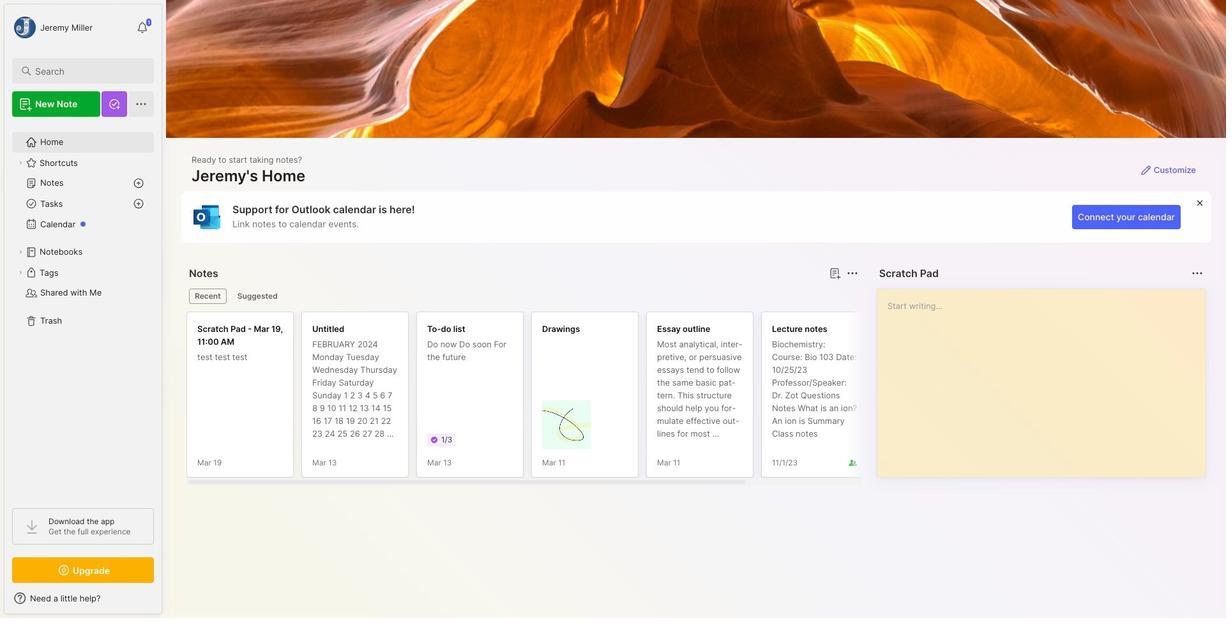 Task type: describe. For each thing, give the bounding box(es) containing it.
1 more actions image from the left
[[845, 266, 860, 281]]

main element
[[0, 0, 166, 619]]

thumbnail image
[[542, 401, 591, 449]]

tree inside main element
[[4, 125, 162, 497]]

Search text field
[[35, 65, 142, 77]]

expand tags image
[[17, 269, 24, 277]]

WHAT'S NEW field
[[4, 588, 162, 609]]



Task type: locate. For each thing, give the bounding box(es) containing it.
More actions field
[[844, 265, 862, 282], [1189, 265, 1207, 282]]

Account field
[[12, 15, 93, 40]]

0 horizontal spatial more actions field
[[844, 265, 862, 282]]

tree
[[4, 125, 162, 497]]

1 horizontal spatial more actions field
[[1189, 265, 1207, 282]]

1 tab from the left
[[189, 289, 227, 304]]

1 horizontal spatial tab
[[232, 289, 284, 304]]

row group
[[187, 312, 992, 486]]

click to collapse image
[[161, 595, 171, 610]]

0 horizontal spatial more actions image
[[845, 266, 860, 281]]

1 horizontal spatial more actions image
[[1190, 266, 1206, 281]]

None search field
[[35, 63, 142, 79]]

more actions image
[[845, 266, 860, 281], [1190, 266, 1206, 281]]

1 more actions field from the left
[[844, 265, 862, 282]]

Start writing… text field
[[888, 289, 1206, 467]]

2 more actions image from the left
[[1190, 266, 1206, 281]]

2 more actions field from the left
[[1189, 265, 1207, 282]]

tab list
[[189, 289, 857, 304]]

0 horizontal spatial tab
[[189, 289, 227, 304]]

none search field inside main element
[[35, 63, 142, 79]]

expand notebooks image
[[17, 249, 24, 256]]

2 tab from the left
[[232, 289, 284, 304]]

tab
[[189, 289, 227, 304], [232, 289, 284, 304]]



Task type: vqa. For each thing, say whether or not it's contained in the screenshot.
MORE ACTIONS Icon
yes



